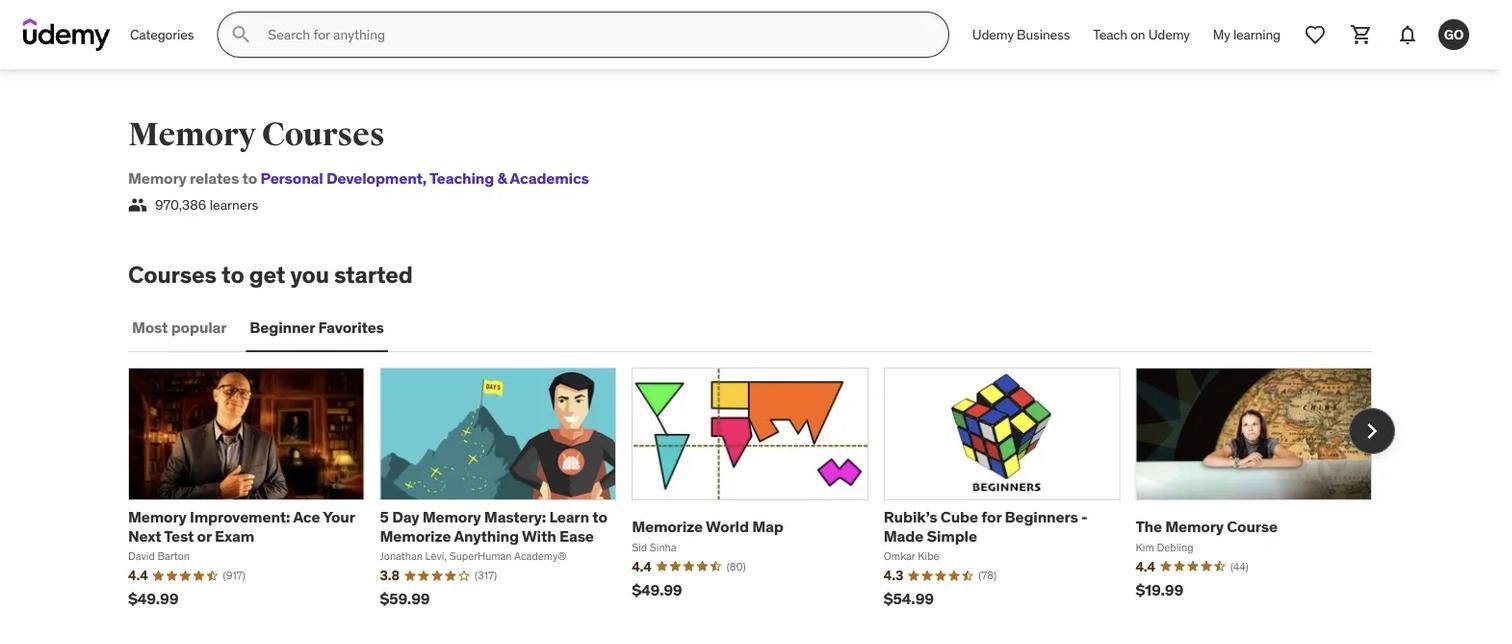 Task type: describe. For each thing, give the bounding box(es) containing it.
learning
[[1234, 26, 1281, 43]]

2 udemy from the left
[[1149, 26, 1190, 43]]

small image
[[128, 196, 147, 215]]

-
[[1082, 508, 1088, 528]]

started
[[334, 260, 413, 289]]

Search for anything text field
[[264, 18, 926, 51]]

1 horizontal spatial memorize
[[632, 517, 703, 537]]

shopping cart with 0 items image
[[1350, 23, 1374, 46]]

on
[[1131, 26, 1146, 43]]

970,386
[[155, 196, 206, 214]]

most popular button
[[128, 304, 231, 351]]

memory right the
[[1166, 517, 1224, 537]]

cube
[[941, 508, 979, 528]]

the
[[1136, 517, 1163, 537]]

go
[[1445, 26, 1464, 43]]

rubik's cube for beginners - made simple
[[884, 508, 1088, 546]]

5
[[380, 508, 389, 528]]

submit search image
[[230, 23, 253, 46]]

my learning link
[[1202, 12, 1293, 58]]

day
[[392, 508, 419, 528]]

memory improvement: ace your next test or exam link
[[128, 508, 355, 546]]

beginner favorites button
[[246, 304, 388, 351]]

with
[[522, 526, 556, 546]]

relates
[[190, 169, 239, 188]]

mastery:
[[484, 508, 546, 528]]

my learning
[[1214, 26, 1281, 43]]

ease
[[560, 526, 594, 546]]

next image
[[1357, 416, 1388, 447]]

anything
[[454, 526, 519, 546]]

learn
[[549, 508, 589, 528]]

or
[[197, 526, 212, 546]]

your
[[323, 508, 355, 528]]

my
[[1214, 26, 1231, 43]]

the memory course
[[1136, 517, 1278, 537]]

udemy image
[[23, 18, 111, 51]]

go link
[[1431, 12, 1478, 58]]

memorize world map link
[[632, 517, 784, 537]]

5 day memory mastery: learn to memorize anything with ease
[[380, 508, 608, 546]]

get
[[249, 260, 285, 289]]

map
[[752, 517, 784, 537]]

for
[[982, 508, 1002, 528]]

ace
[[293, 508, 320, 528]]

academics
[[510, 169, 589, 188]]

the memory course link
[[1136, 517, 1278, 537]]

improvement:
[[190, 508, 290, 528]]

favorites
[[318, 317, 384, 337]]

970,386 learners
[[155, 196, 259, 214]]

most popular
[[132, 317, 227, 337]]

memory for memory improvement: ace your next test or exam
[[128, 508, 187, 528]]



Task type: vqa. For each thing, say whether or not it's contained in the screenshot.
Carousel element
yes



Task type: locate. For each thing, give the bounding box(es) containing it.
memorize left the world on the bottom
[[632, 517, 703, 537]]

most
[[132, 317, 168, 337]]

personal development link
[[260, 169, 423, 188]]

courses to get you started
[[128, 260, 413, 289]]

0 horizontal spatial memorize
[[380, 526, 451, 546]]

memorize world map
[[632, 517, 784, 537]]

1 horizontal spatial udemy
[[1149, 26, 1190, 43]]

memory right "day"
[[423, 508, 481, 528]]

teaching & academics link
[[423, 169, 589, 188]]

memory for memory courses
[[128, 115, 256, 155]]

memorize left anything
[[380, 526, 451, 546]]

0 horizontal spatial udemy
[[973, 26, 1014, 43]]

1 udemy from the left
[[973, 26, 1014, 43]]

beginner favorites
[[250, 317, 384, 337]]

to up learners
[[242, 169, 257, 188]]

simple
[[927, 526, 978, 546]]

business
[[1017, 26, 1070, 43]]

courses up most popular
[[128, 260, 217, 289]]

categories
[[130, 26, 194, 43]]

teach on udemy
[[1094, 26, 1190, 43]]

udemy left business
[[973, 26, 1014, 43]]

wishlist image
[[1304, 23, 1327, 46]]

world
[[706, 517, 749, 537]]

5 day memory mastery: learn to memorize anything with ease link
[[380, 508, 608, 546]]

notifications image
[[1397, 23, 1420, 46]]

to inside the 5 day memory mastery: learn to memorize anything with ease
[[593, 508, 608, 528]]

udemy right the on at top
[[1149, 26, 1190, 43]]

categories button
[[118, 12, 206, 58]]

udemy business
[[973, 26, 1070, 43]]

1 horizontal spatial courses
[[262, 115, 385, 155]]

beginner
[[250, 317, 315, 337]]

development
[[327, 169, 423, 188]]

&
[[497, 169, 507, 188]]

to
[[242, 169, 257, 188], [222, 260, 244, 289], [593, 508, 608, 528]]

courses up personal development link
[[262, 115, 385, 155]]

memory relates to personal development teaching & academics
[[128, 169, 589, 188]]

to left get
[[222, 260, 244, 289]]

courses
[[262, 115, 385, 155], [128, 260, 217, 289]]

memorize
[[632, 517, 703, 537], [380, 526, 451, 546]]

teach on udemy link
[[1082, 12, 1202, 58]]

memory for memory relates to personal development teaching & academics
[[128, 169, 187, 188]]

exam
[[215, 526, 254, 546]]

carousel element
[[128, 368, 1396, 623]]

made
[[884, 526, 924, 546]]

learners
[[210, 196, 259, 214]]

rubik's
[[884, 508, 938, 528]]

0 vertical spatial courses
[[262, 115, 385, 155]]

memory inside the 5 day memory mastery: learn to memorize anything with ease
[[423, 508, 481, 528]]

1 vertical spatial courses
[[128, 260, 217, 289]]

memory
[[128, 115, 256, 155], [128, 169, 187, 188], [128, 508, 187, 528], [423, 508, 481, 528], [1166, 517, 1224, 537]]

udemy business link
[[961, 12, 1082, 58]]

test
[[164, 526, 194, 546]]

memory left or
[[128, 508, 187, 528]]

popular
[[171, 317, 227, 337]]

memory improvement: ace your next test or exam
[[128, 508, 355, 546]]

course
[[1227, 517, 1278, 537]]

0 horizontal spatial courses
[[128, 260, 217, 289]]

to right learn
[[593, 508, 608, 528]]

personal
[[260, 169, 323, 188]]

teach
[[1094, 26, 1128, 43]]

you
[[290, 260, 329, 289]]

teaching
[[430, 169, 494, 188]]

memory up small image on the top of page
[[128, 169, 187, 188]]

memory inside "memory improvement: ace your next test or exam"
[[128, 508, 187, 528]]

memory courses
[[128, 115, 385, 155]]

next
[[128, 526, 161, 546]]

memory up relates
[[128, 115, 256, 155]]

beginners
[[1005, 508, 1079, 528]]

memorize inside the 5 day memory mastery: learn to memorize anything with ease
[[380, 526, 451, 546]]

rubik's cube for beginners - made simple link
[[884, 508, 1088, 546]]

1 vertical spatial to
[[222, 260, 244, 289]]

2 vertical spatial to
[[593, 508, 608, 528]]

0 vertical spatial to
[[242, 169, 257, 188]]

udemy
[[973, 26, 1014, 43], [1149, 26, 1190, 43]]



